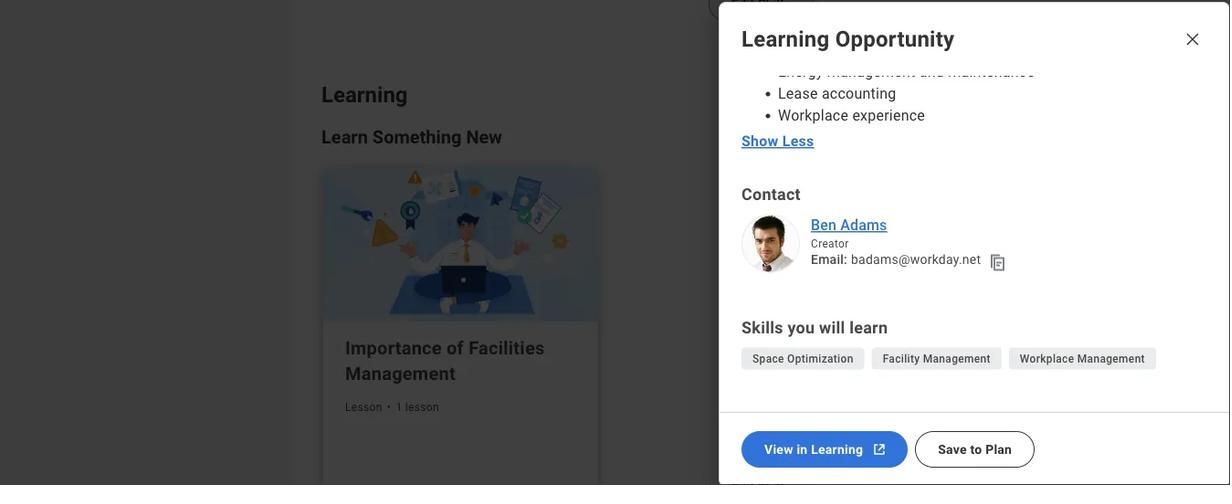 Task type: vqa. For each thing, say whether or not it's contained in the screenshot.
McNeil in the Activity (1) dialog
no



Task type: locate. For each thing, give the bounding box(es) containing it.
:
[[844, 253, 848, 268]]

something
[[373, 127, 462, 148]]

management
[[924, 353, 991, 366], [1078, 353, 1146, 366], [345, 364, 456, 385]]

less
[[783, 133, 815, 151]]

to
[[971, 442, 983, 458]]

1 horizontal spatial management
[[924, 353, 991, 366]]

learning opportunity
[[742, 26, 955, 53]]

0 horizontal spatial management
[[345, 364, 456, 385]]

will
[[820, 319, 846, 338]]

accounting
[[822, 86, 897, 103]]

creator
[[811, 238, 849, 251]]

0 horizontal spatial workplace
[[778, 108, 849, 125]]

workplace
[[778, 108, 849, 125], [1020, 353, 1075, 366]]

2 horizontal spatial management
[[1078, 353, 1146, 366]]

opportunity
[[836, 26, 955, 53]]

show
[[742, 133, 779, 151]]

learning
[[742, 26, 830, 53], [322, 82, 408, 108], [812, 442, 864, 458]]

learning right in
[[812, 442, 864, 458]]

email :
[[811, 253, 848, 268]]

new
[[466, 127, 503, 148]]

view
[[765, 442, 794, 458]]

1 vertical spatial workplace
[[1020, 353, 1075, 366]]

skills you will learn
[[742, 319, 888, 338]]

2 vertical spatial learning
[[812, 442, 864, 458]]

ben adams link
[[811, 215, 1014, 237]]

save to plan button
[[916, 432, 1035, 468]]

copy image
[[987, 253, 1009, 275]]

management inside importance of facilities management
[[345, 364, 456, 385]]

management
[[828, 64, 916, 81]]

learn
[[850, 319, 888, 338]]

and
[[920, 64, 945, 81]]

0 vertical spatial workplace
[[778, 108, 849, 125]]

plan
[[986, 442, 1013, 458]]

importance of facilities management link
[[345, 336, 577, 387]]

show less button
[[735, 131, 822, 153]]

of
[[447, 338, 464, 360]]

learning up energy
[[742, 26, 830, 53]]

view in learning
[[765, 442, 864, 458]]

workplace inside energy management and maintenance lease accounting workplace experience show less
[[778, 108, 849, 125]]

learning for learning opportunity
[[742, 26, 830, 53]]

0 vertical spatial learning
[[742, 26, 830, 53]]

1
[[396, 402, 403, 414]]

in
[[797, 442, 808, 458]]

facilities
[[469, 338, 545, 360]]

learning up the "learn" on the left top of page
[[322, 82, 408, 108]]

1 vertical spatial learning
[[322, 82, 408, 108]]

ben
[[811, 217, 837, 235]]



Task type: describe. For each thing, give the bounding box(es) containing it.
space optimization
[[753, 353, 854, 366]]

importance of facilities management
[[345, 338, 545, 385]]

maintenance
[[949, 64, 1035, 81]]

space
[[753, 353, 785, 366]]

1 horizontal spatial workplace
[[1020, 353, 1075, 366]]

email
[[811, 253, 844, 268]]

learn something new
[[322, 127, 503, 148]]

1 lesson
[[396, 402, 439, 414]]

facility
[[883, 353, 920, 366]]

view in learning button
[[742, 432, 908, 468]]

skills
[[742, 319, 784, 338]]

experience
[[853, 108, 926, 125]]

energy management and maintenance lease accounting workplace experience show less
[[742, 64, 1035, 151]]

lesson
[[345, 402, 382, 414]]

lease
[[778, 86, 818, 103]]

importance
[[345, 338, 442, 360]]

energy
[[778, 64, 824, 81]]

optimization
[[788, 353, 854, 366]]

management for workplace management
[[1078, 353, 1146, 366]]

badams@workday.net
[[852, 253, 982, 268]]

importance of facilities management image
[[323, 167, 598, 323]]

learn
[[322, 127, 368, 148]]

save to plan
[[939, 442, 1013, 458]]

facility management
[[883, 353, 991, 366]]

ext link image
[[871, 441, 889, 459]]

learning inside button
[[812, 442, 864, 458]]

contact
[[742, 185, 801, 205]]

save
[[939, 442, 967, 458]]

learning for learning
[[322, 82, 408, 108]]

workplace management
[[1020, 353, 1146, 366]]

ben adams creator
[[811, 217, 888, 251]]

lesson
[[406, 402, 439, 414]]

you
[[788, 319, 815, 338]]

adams
[[841, 217, 888, 235]]

x image
[[1184, 31, 1202, 49]]

management for facility management
[[924, 353, 991, 366]]

learning opportunity dialog
[[719, 0, 1231, 485]]



